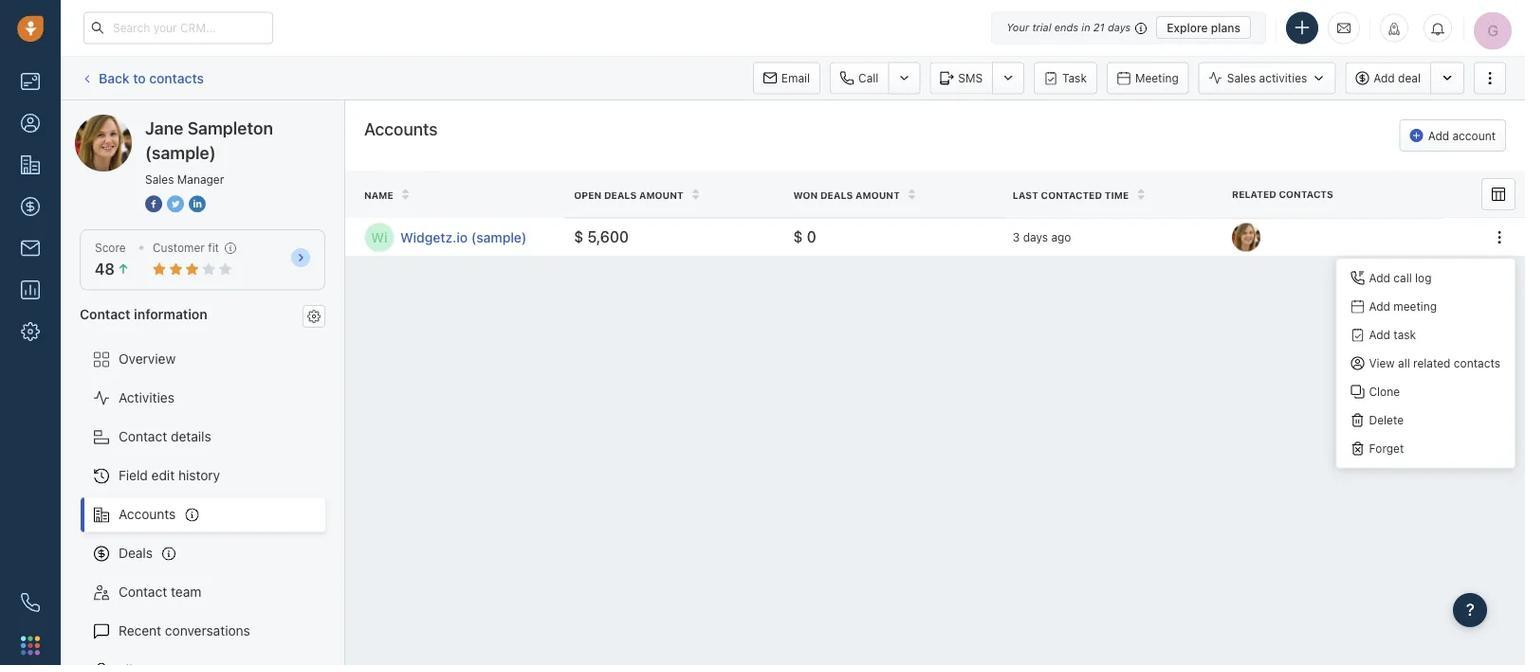 Task type: describe. For each thing, give the bounding box(es) containing it.
call
[[858, 72, 879, 85]]

add deal button
[[1345, 62, 1430, 94]]

Search your CRM... text field
[[83, 12, 273, 44]]

add for add deal
[[1374, 72, 1395, 85]]

add account button
[[1400, 120, 1506, 152]]

view
[[1369, 357, 1395, 370]]

explore plans
[[1167, 21, 1241, 34]]

widgetz.io (sample)
[[400, 229, 527, 245]]

related contacts
[[1232, 189, 1333, 200]]

contacted
[[1041, 189, 1102, 200]]

back to contacts
[[99, 70, 204, 86]]

1 horizontal spatial accounts
[[364, 119, 438, 139]]

sales for sales activities
[[1227, 72, 1256, 85]]

call button
[[830, 62, 888, 94]]

team
[[171, 585, 201, 600]]

0
[[807, 228, 816, 246]]

account
[[1453, 129, 1496, 142]]

amount for open deals amount
[[639, 189, 684, 200]]

21
[[1093, 21, 1105, 34]]

conversations
[[165, 624, 250, 639]]

(sample) inside jane sampleton (sample)
[[145, 142, 216, 163]]

jane sampleton (sample) up "sales manager"
[[113, 114, 269, 130]]

clone
[[1369, 385, 1400, 399]]

last
[[1013, 189, 1038, 200]]

all
[[1398, 357, 1410, 370]]

won deals amount
[[793, 189, 900, 200]]

1 horizontal spatial contacts
[[1279, 189, 1333, 200]]

open deals amount
[[574, 189, 684, 200]]

field
[[119, 468, 148, 484]]

history
[[178, 468, 220, 484]]

add deal
[[1374, 72, 1421, 85]]

0 vertical spatial contacts
[[149, 70, 204, 86]]

manager
[[177, 173, 224, 186]]

sms
[[958, 72, 983, 85]]

freshworks switcher image
[[21, 637, 40, 656]]

add for add call log
[[1369, 271, 1390, 285]]

meeting
[[1135, 72, 1179, 85]]

explore plans link
[[1156, 16, 1251, 39]]

to
[[133, 70, 146, 86]]

contact information
[[80, 306, 207, 322]]

wi button
[[364, 222, 395, 253]]

jane sampleton (sample) up manager
[[145, 118, 273, 163]]

meeting button
[[1107, 62, 1189, 94]]

details
[[171, 429, 211, 445]]

related
[[1232, 189, 1277, 200]]

meeting
[[1394, 300, 1437, 313]]

sales activities
[[1227, 72, 1307, 85]]

48 button
[[95, 260, 130, 279]]

add account
[[1428, 129, 1496, 142]]

forget
[[1369, 442, 1404, 455]]

name
[[364, 189, 393, 200]]

trial
[[1032, 21, 1051, 34]]

48
[[95, 260, 115, 279]]

won
[[793, 189, 818, 200]]

open
[[574, 189, 602, 200]]

sampleton down back to contacts
[[146, 114, 211, 130]]

widgetz.io (sample) link
[[400, 228, 555, 247]]

0 horizontal spatial accounts
[[119, 507, 176, 523]]

time
[[1105, 189, 1129, 200]]

deal
[[1398, 72, 1421, 85]]

$ for $ 5,600
[[574, 228, 584, 246]]

phone image
[[21, 594, 40, 613]]

email
[[781, 72, 810, 85]]

3
[[1013, 231, 1020, 244]]

facebook circled image
[[145, 193, 162, 214]]

task
[[1062, 72, 1087, 85]]

$ 5,600
[[574, 228, 629, 246]]

recent conversations
[[119, 624, 250, 639]]

twitter circled image
[[167, 193, 184, 214]]

back
[[99, 70, 130, 86]]

deals for won
[[820, 189, 853, 200]]

contact for contact information
[[80, 306, 130, 322]]

add call log
[[1369, 271, 1432, 285]]

0 vertical spatial days
[[1108, 21, 1131, 34]]

email image
[[1337, 20, 1351, 36]]

widgetz.io
[[400, 229, 468, 245]]

linkedin circled image
[[189, 193, 206, 214]]

recent
[[119, 624, 161, 639]]

wi
[[371, 229, 388, 245]]

mng settings image
[[307, 310, 321, 323]]

contact for contact details
[[119, 429, 167, 445]]



Task type: vqa. For each thing, say whether or not it's contained in the screenshot.
SEND TO VOICEMAIL
no



Task type: locate. For each thing, give the bounding box(es) containing it.
customer fit
[[153, 241, 219, 255]]

jane
[[113, 114, 142, 130], [145, 118, 183, 138]]

2 horizontal spatial contacts
[[1454, 357, 1501, 370]]

0 vertical spatial accounts
[[364, 119, 438, 139]]

2 vertical spatial contacts
[[1454, 357, 1501, 370]]

days
[[1108, 21, 1131, 34], [1023, 231, 1048, 244]]

sampleton up manager
[[188, 118, 273, 138]]

in
[[1082, 21, 1090, 34]]

1 $ from the left
[[574, 228, 584, 246]]

1 amount from the left
[[639, 189, 684, 200]]

1 vertical spatial contact
[[119, 429, 167, 445]]

back to contacts link
[[80, 63, 205, 93]]

amount right open
[[639, 189, 684, 200]]

add left deal on the top right of page
[[1374, 72, 1395, 85]]

amount
[[639, 189, 684, 200], [856, 189, 900, 200]]

$ for $ 0
[[793, 228, 803, 246]]

add left account
[[1428, 129, 1449, 142]]

1 horizontal spatial $
[[793, 228, 803, 246]]

sales manager
[[145, 173, 224, 186]]

0 horizontal spatial deals
[[604, 189, 637, 200]]

days right 3
[[1023, 231, 1048, 244]]

activities
[[119, 390, 174, 406]]

add for add meeting
[[1369, 300, 1390, 313]]

explore
[[1167, 21, 1208, 34]]

1 horizontal spatial jane
[[145, 118, 183, 138]]

accounts up deals
[[119, 507, 176, 523]]

contacts
[[149, 70, 204, 86], [1279, 189, 1333, 200], [1454, 357, 1501, 370]]

edit
[[151, 468, 175, 484]]

1 horizontal spatial amount
[[856, 189, 900, 200]]

jane down back to contacts
[[145, 118, 183, 138]]

2 $ from the left
[[793, 228, 803, 246]]

plans
[[1211, 21, 1241, 34]]

last contacted time
[[1013, 189, 1129, 200]]

2 deals from the left
[[820, 189, 853, 200]]

accounts up name
[[364, 119, 438, 139]]

1 vertical spatial accounts
[[119, 507, 176, 523]]

$ left 5,600
[[574, 228, 584, 246]]

contact details
[[119, 429, 211, 445]]

sales
[[1227, 72, 1256, 85], [145, 173, 174, 186]]

fit
[[208, 241, 219, 255]]

information
[[134, 306, 207, 322]]

(sample) up "sales manager"
[[145, 142, 216, 163]]

sales up facebook circled image
[[145, 173, 174, 186]]

score
[[95, 241, 126, 255]]

activities
[[1259, 72, 1307, 85]]

ends
[[1054, 21, 1079, 34]]

sampleton
[[146, 114, 211, 130], [188, 118, 273, 138]]

(sample) right widgetz.io
[[471, 229, 527, 245]]

add meeting
[[1369, 300, 1437, 313]]

field edit history
[[119, 468, 220, 484]]

1 vertical spatial sales
[[145, 173, 174, 186]]

contact down "48"
[[80, 306, 130, 322]]

1 horizontal spatial days
[[1108, 21, 1131, 34]]

$ left 0
[[793, 228, 803, 246]]

delete
[[1369, 414, 1404, 427]]

contact for contact team
[[119, 585, 167, 600]]

days right 21
[[1108, 21, 1131, 34]]

add left call
[[1369, 271, 1390, 285]]

contact down activities on the left of page
[[119, 429, 167, 445]]

1 vertical spatial days
[[1023, 231, 1048, 244]]

0 vertical spatial contact
[[80, 306, 130, 322]]

customer
[[153, 241, 205, 255]]

deals
[[119, 546, 153, 562]]

0 horizontal spatial $
[[574, 228, 584, 246]]

your trial ends in 21 days
[[1007, 21, 1131, 34]]

related
[[1413, 357, 1451, 370]]

0 horizontal spatial sales
[[145, 173, 174, 186]]

2 vertical spatial (sample)
[[471, 229, 527, 245]]

1 vertical spatial (sample)
[[145, 142, 216, 163]]

overview
[[119, 351, 176, 367]]

contact
[[80, 306, 130, 322], [119, 429, 167, 445], [119, 585, 167, 600]]

add for add account
[[1428, 129, 1449, 142]]

2 vertical spatial contact
[[119, 585, 167, 600]]

0 horizontal spatial contacts
[[149, 70, 204, 86]]

phone element
[[11, 584, 49, 622]]

deals
[[604, 189, 637, 200], [820, 189, 853, 200]]

task button
[[1034, 62, 1097, 94]]

your
[[1007, 21, 1029, 34]]

2 amount from the left
[[856, 189, 900, 200]]

5,600
[[587, 228, 629, 246]]

amount for won deals amount
[[856, 189, 900, 200]]

0 vertical spatial sales
[[1227, 72, 1256, 85]]

0 horizontal spatial amount
[[639, 189, 684, 200]]

1 horizontal spatial deals
[[820, 189, 853, 200]]

add
[[1374, 72, 1395, 85], [1428, 129, 1449, 142], [1369, 271, 1390, 285], [1369, 300, 1390, 313], [1369, 328, 1390, 342]]

add for add task
[[1369, 328, 1390, 342]]

jane down "to"
[[113, 114, 142, 130]]

1 horizontal spatial sales
[[1227, 72, 1256, 85]]

sales left activities
[[1227, 72, 1256, 85]]

3 days ago
[[1013, 231, 1071, 244]]

call
[[1394, 271, 1412, 285]]

$ 0
[[793, 228, 816, 246]]

add up the add task
[[1369, 300, 1390, 313]]

(sample) up manager
[[215, 114, 269, 130]]

1 deals from the left
[[604, 189, 637, 200]]

task
[[1394, 328, 1416, 342]]

deals right won
[[820, 189, 853, 200]]

$
[[574, 228, 584, 246], [793, 228, 803, 246]]

jane inside jane sampleton (sample)
[[145, 118, 183, 138]]

0 horizontal spatial jane
[[113, 114, 142, 130]]

sms button
[[930, 62, 992, 94]]

sales for sales manager
[[145, 173, 174, 186]]

contact team
[[119, 585, 201, 600]]

sales activities button
[[1199, 62, 1345, 94], [1199, 62, 1336, 94]]

email button
[[753, 62, 820, 94]]

add left the "task" at the right
[[1369, 328, 1390, 342]]

log
[[1415, 271, 1432, 285]]

deals right open
[[604, 189, 637, 200]]

amount right won
[[856, 189, 900, 200]]

jane sampleton (sample)
[[113, 114, 269, 130], [145, 118, 273, 163]]

view all related contacts
[[1369, 357, 1501, 370]]

accounts
[[364, 119, 438, 139], [119, 507, 176, 523]]

0 vertical spatial (sample)
[[215, 114, 269, 130]]

deals for open
[[604, 189, 637, 200]]

add task
[[1369, 328, 1416, 342]]

contact up the recent
[[119, 585, 167, 600]]

0 horizontal spatial days
[[1023, 231, 1048, 244]]

call link
[[830, 62, 888, 94]]

ago
[[1051, 231, 1071, 244]]

1 vertical spatial contacts
[[1279, 189, 1333, 200]]



